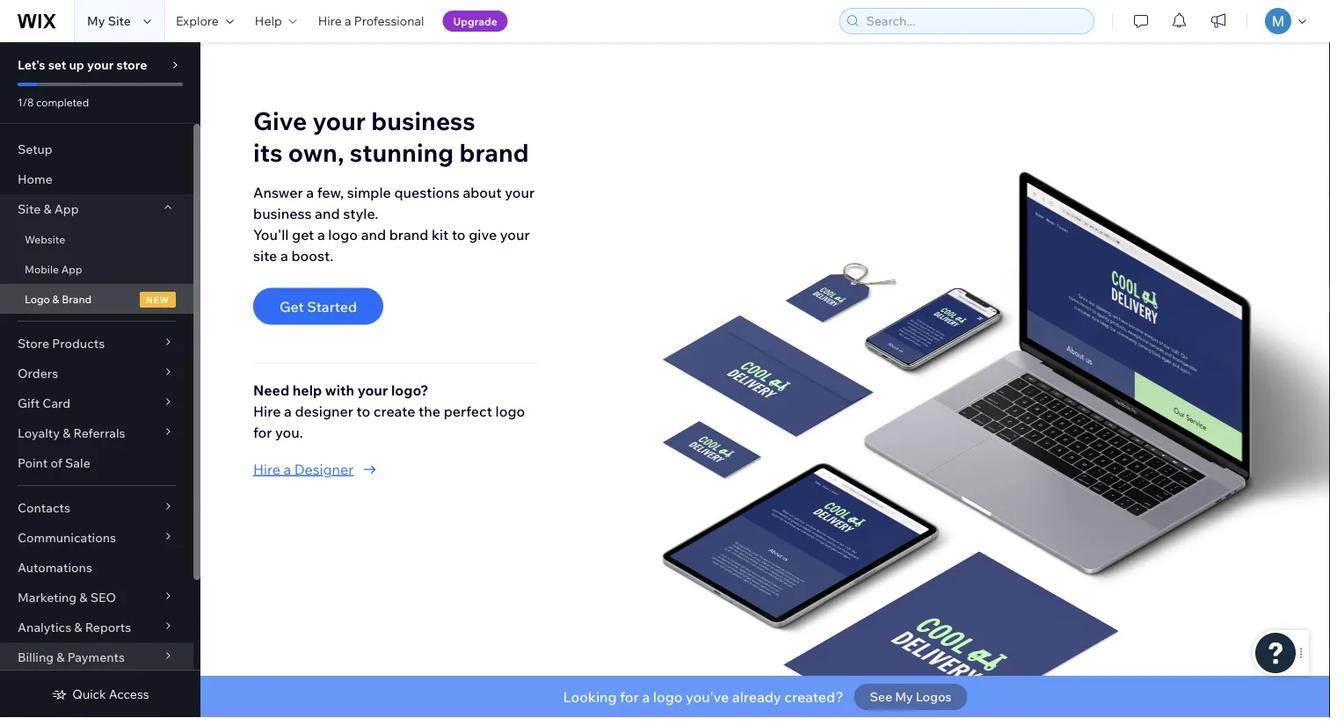 Task type: describe. For each thing, give the bounding box(es) containing it.
with
[[325, 381, 354, 399]]

loyalty & referrals button
[[0, 418, 193, 448]]

home
[[18, 171, 53, 187]]

contacts
[[18, 500, 70, 516]]

let's
[[18, 57, 45, 73]]

0 vertical spatial site
[[108, 13, 131, 29]]

site & app button
[[0, 194, 193, 224]]

get
[[280, 298, 304, 315]]

& for billing
[[57, 650, 65, 665]]

sale
[[65, 455, 90, 471]]

started
[[307, 298, 357, 315]]

& for logo
[[52, 292, 59, 305]]

few,
[[317, 183, 344, 201]]

already
[[732, 688, 781, 706]]

my site
[[87, 13, 131, 29]]

your inside sidebar element
[[87, 57, 114, 73]]

hire for hire a designer
[[253, 460, 280, 478]]

perfect
[[444, 402, 492, 420]]

point of sale link
[[0, 448, 193, 478]]

logo
[[25, 292, 50, 305]]

1 horizontal spatial and
[[361, 226, 386, 243]]

products
[[52, 336, 105, 351]]

designer
[[295, 402, 353, 420]]

site
[[253, 247, 277, 264]]

app inside popup button
[[54, 201, 79, 217]]

you've
[[686, 688, 729, 706]]

help
[[255, 13, 282, 29]]

need help with your logo? hire a designer to create the perfect logo for you.
[[253, 381, 525, 441]]

1 vertical spatial app
[[61, 262, 82, 276]]

& for marketing
[[79, 590, 88, 605]]

its
[[253, 137, 283, 168]]

to inside answer a few, simple questions about your business and style. you'll get a logo and brand kit to give your site a boost.
[[452, 226, 466, 243]]

card
[[42, 396, 70, 411]]

hire a professional link
[[307, 0, 435, 42]]

see my logos
[[870, 689, 952, 705]]

let's set up your store
[[18, 57, 147, 73]]

you'll
[[253, 226, 289, 243]]

a inside need help with your logo? hire a designer to create the perfect logo for you.
[[284, 402, 292, 420]]

brand
[[62, 292, 92, 305]]

0 horizontal spatial my
[[87, 13, 105, 29]]

mobile app
[[25, 262, 82, 276]]

a inside hire a professional link
[[345, 13, 351, 29]]

store products
[[18, 336, 105, 351]]

a left the few,
[[306, 183, 314, 201]]

create
[[373, 402, 415, 420]]

store products button
[[0, 329, 193, 359]]

get
[[292, 226, 314, 243]]

boost.
[[291, 247, 333, 264]]

a right looking
[[642, 688, 650, 706]]

the
[[419, 402, 441, 420]]

brand inside answer a few, simple questions about your business and style. you'll get a logo and brand kit to give your site a boost.
[[389, 226, 428, 243]]

gift
[[18, 396, 40, 411]]

business inside give your business its own, stunning brand
[[371, 106, 475, 136]]

stunning
[[350, 137, 454, 168]]

for inside need help with your logo? hire a designer to create the perfect logo for you.
[[253, 423, 272, 441]]

communications
[[18, 530, 116, 545]]

setup
[[18, 142, 53, 157]]

set
[[48, 57, 66, 73]]

created?
[[784, 688, 843, 706]]

site inside popup button
[[18, 201, 41, 217]]

loyalty & referrals
[[18, 425, 125, 441]]

automations
[[18, 560, 92, 575]]

upgrade
[[453, 15, 497, 28]]

& for analytics
[[74, 620, 82, 635]]

marketing & seo
[[18, 590, 116, 605]]

looking for a logo you've already created?
[[563, 688, 843, 706]]

questions
[[394, 183, 460, 201]]

site & app
[[18, 201, 79, 217]]

designer
[[294, 460, 354, 478]]

your right give at left
[[500, 226, 530, 243]]

need
[[253, 381, 289, 399]]

contacts button
[[0, 493, 193, 523]]

hire a designer button
[[253, 459, 539, 480]]

orders
[[18, 366, 58, 381]]

store
[[116, 57, 147, 73]]

gift card button
[[0, 389, 193, 418]]

brand inside give your business its own, stunning brand
[[459, 137, 529, 168]]

upgrade button
[[443, 11, 508, 32]]

simple
[[347, 183, 391, 201]]

your inside give your business its own, stunning brand
[[312, 106, 366, 136]]

payments
[[67, 650, 125, 665]]

1/8 completed
[[18, 95, 89, 109]]

communications button
[[0, 523, 193, 553]]

store
[[18, 336, 49, 351]]



Task type: locate. For each thing, give the bounding box(es) containing it.
analytics & reports
[[18, 620, 131, 635]]

your
[[87, 57, 114, 73], [312, 106, 366, 136], [505, 183, 535, 201], [500, 226, 530, 243], [358, 381, 388, 399]]

1 horizontal spatial logo
[[495, 402, 525, 420]]

& right loyalty
[[63, 425, 71, 441]]

my inside button
[[895, 689, 913, 705]]

1 horizontal spatial to
[[452, 226, 466, 243]]

gift card
[[18, 396, 70, 411]]

site down 'home'
[[18, 201, 41, 217]]

logo & brand
[[25, 292, 92, 305]]

style.
[[343, 204, 378, 222]]

logo right perfect on the bottom of page
[[495, 402, 525, 420]]

quick access
[[72, 687, 149, 702]]

your up own,
[[312, 106, 366, 136]]

to
[[452, 226, 466, 243], [357, 402, 370, 420]]

logo?
[[391, 381, 428, 399]]

0 vertical spatial my
[[87, 13, 105, 29]]

0 horizontal spatial for
[[253, 423, 272, 441]]

0 horizontal spatial business
[[253, 204, 312, 222]]

a right "get"
[[317, 226, 325, 243]]

& up website at the left of page
[[43, 201, 52, 217]]

1 vertical spatial logo
[[495, 402, 525, 420]]

& right logo
[[52, 292, 59, 305]]

app up website at the left of page
[[54, 201, 79, 217]]

billing & payments button
[[0, 643, 193, 673]]

1 vertical spatial for
[[620, 688, 639, 706]]

hire inside "button"
[[253, 460, 280, 478]]

0 vertical spatial for
[[253, 423, 272, 441]]

1 vertical spatial and
[[361, 226, 386, 243]]

brand up about
[[459, 137, 529, 168]]

1 vertical spatial site
[[18, 201, 41, 217]]

a left professional
[[345, 13, 351, 29]]

0 vertical spatial logo
[[328, 226, 358, 243]]

1 horizontal spatial for
[[620, 688, 639, 706]]

hire a designer
[[253, 460, 354, 478]]

0 horizontal spatial brand
[[389, 226, 428, 243]]

answer a few, simple questions about your business and style. you'll get a logo and brand kit to give your site a boost.
[[253, 183, 535, 264]]

looking
[[563, 688, 617, 706]]

& left reports
[[74, 620, 82, 635]]

billing & payments
[[18, 650, 125, 665]]

analytics & reports button
[[0, 613, 193, 643]]

your right up
[[87, 57, 114, 73]]

a right site
[[280, 247, 288, 264]]

1 horizontal spatial site
[[108, 13, 131, 29]]

logo inside answer a few, simple questions about your business and style. you'll get a logo and brand kit to give your site a boost.
[[328, 226, 358, 243]]

business inside answer a few, simple questions about your business and style. you'll get a logo and brand kit to give your site a boost.
[[253, 204, 312, 222]]

hire a professional
[[318, 13, 424, 29]]

2 vertical spatial logo
[[653, 688, 683, 706]]

your up create
[[358, 381, 388, 399]]

0 horizontal spatial logo
[[328, 226, 358, 243]]

give
[[469, 226, 497, 243]]

1 vertical spatial hire
[[253, 402, 281, 420]]

business down answer
[[253, 204, 312, 222]]

1 horizontal spatial brand
[[459, 137, 529, 168]]

see my logos button
[[854, 684, 967, 710]]

logo inside need help with your logo? hire a designer to create the perfect logo for you.
[[495, 402, 525, 420]]

automations link
[[0, 553, 193, 583]]

0 horizontal spatial and
[[315, 204, 340, 222]]

new
[[146, 294, 170, 305]]

& left seo
[[79, 590, 88, 605]]

for left you.
[[253, 423, 272, 441]]

0 horizontal spatial site
[[18, 201, 41, 217]]

about
[[463, 183, 502, 201]]

your inside need help with your logo? hire a designer to create the perfect logo for you.
[[358, 381, 388, 399]]

hire down need
[[253, 402, 281, 420]]

& inside 'popup button'
[[79, 590, 88, 605]]

get started button
[[253, 288, 383, 325]]

get started
[[280, 298, 357, 315]]

kit
[[432, 226, 449, 243]]

home link
[[0, 164, 193, 194]]

1 vertical spatial business
[[253, 204, 312, 222]]

app
[[54, 201, 79, 217], [61, 262, 82, 276]]

hire down you.
[[253, 460, 280, 478]]

&
[[43, 201, 52, 217], [52, 292, 59, 305], [63, 425, 71, 441], [79, 590, 88, 605], [74, 620, 82, 635], [57, 650, 65, 665]]

a inside hire a designer "button"
[[284, 460, 291, 478]]

hire
[[318, 13, 342, 29], [253, 402, 281, 420], [253, 460, 280, 478]]

and down style.
[[361, 226, 386, 243]]

1 horizontal spatial my
[[895, 689, 913, 705]]

see
[[870, 689, 892, 705]]

to right kit
[[452, 226, 466, 243]]

give your business its own, stunning brand
[[253, 106, 529, 168]]

hire inside need help with your logo? hire a designer to create the perfect logo for you.
[[253, 402, 281, 420]]

access
[[109, 687, 149, 702]]

site up store
[[108, 13, 131, 29]]

your right about
[[505, 183, 535, 201]]

1 vertical spatial to
[[357, 402, 370, 420]]

0 vertical spatial to
[[452, 226, 466, 243]]

and
[[315, 204, 340, 222], [361, 226, 386, 243]]

1/8
[[18, 95, 34, 109]]

logo left you've
[[653, 688, 683, 706]]

setup link
[[0, 135, 193, 164]]

logos
[[916, 689, 952, 705]]

reports
[[85, 620, 131, 635]]

& for loyalty
[[63, 425, 71, 441]]

0 vertical spatial and
[[315, 204, 340, 222]]

up
[[69, 57, 84, 73]]

business up stunning
[[371, 106, 475, 136]]

0 vertical spatial app
[[54, 201, 79, 217]]

logo
[[328, 226, 358, 243], [495, 402, 525, 420], [653, 688, 683, 706]]

seo
[[90, 590, 116, 605]]

1 vertical spatial brand
[[389, 226, 428, 243]]

you.
[[275, 423, 303, 441]]

answer
[[253, 183, 303, 201]]

& for site
[[43, 201, 52, 217]]

0 vertical spatial brand
[[459, 137, 529, 168]]

quick
[[72, 687, 106, 702]]

Search... field
[[861, 9, 1088, 33]]

loyalty
[[18, 425, 60, 441]]

help button
[[244, 0, 307, 42]]

to left create
[[357, 402, 370, 420]]

business
[[371, 106, 475, 136], [253, 204, 312, 222]]

professional
[[354, 13, 424, 29]]

1 horizontal spatial business
[[371, 106, 475, 136]]

own,
[[288, 137, 344, 168]]

& right billing at the left bottom
[[57, 650, 65, 665]]

a left designer
[[284, 460, 291, 478]]

orders button
[[0, 359, 193, 389]]

2 horizontal spatial logo
[[653, 688, 683, 706]]

for right looking
[[620, 688, 639, 706]]

billing
[[18, 650, 54, 665]]

0 vertical spatial hire
[[318, 13, 342, 29]]

referrals
[[73, 425, 125, 441]]

app right mobile
[[61, 262, 82, 276]]

brand left kit
[[389, 226, 428, 243]]

website
[[25, 233, 65, 246]]

point
[[18, 455, 48, 471]]

my up let's set up your store
[[87, 13, 105, 29]]

0 vertical spatial business
[[371, 106, 475, 136]]

a up you.
[[284, 402, 292, 420]]

hire for hire a professional
[[318, 13, 342, 29]]

marketing & seo button
[[0, 583, 193, 613]]

to inside need help with your logo? hire a designer to create the perfect logo for you.
[[357, 402, 370, 420]]

analytics
[[18, 620, 71, 635]]

completed
[[36, 95, 89, 109]]

and down the few,
[[315, 204, 340, 222]]

0 horizontal spatial to
[[357, 402, 370, 420]]

my right see
[[895, 689, 913, 705]]

1 vertical spatial my
[[895, 689, 913, 705]]

logo down style.
[[328, 226, 358, 243]]

my
[[87, 13, 105, 29], [895, 689, 913, 705]]

marketing
[[18, 590, 77, 605]]

2 vertical spatial hire
[[253, 460, 280, 478]]

quick access button
[[51, 687, 149, 702]]

mobile app link
[[0, 254, 193, 284]]

hire right help button
[[318, 13, 342, 29]]

sidebar element
[[0, 42, 200, 718]]

give
[[253, 106, 307, 136]]



Task type: vqa. For each thing, say whether or not it's contained in the screenshot.
middle logo
yes



